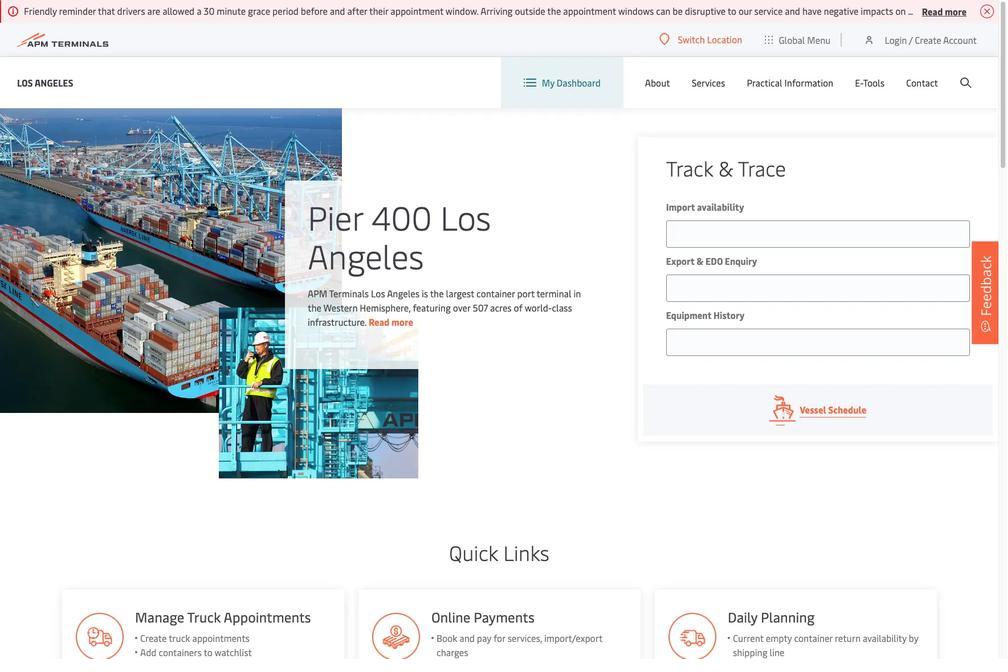 Task type: describe. For each thing, give the bounding box(es) containing it.
& for edo
[[697, 255, 704, 267]]

read for read more link
[[369, 316, 390, 328]]

e-
[[855, 76, 863, 89]]

equipment history
[[666, 309, 745, 322]]

payments
[[474, 608, 534, 627]]

tariffs - 131 image
[[372, 614, 420, 660]]

my dashboard button
[[524, 57, 601, 108]]

manage truck appointments create truck appointments add containers to watchlist
[[135, 608, 311, 659]]

port
[[517, 287, 535, 300]]

before
[[301, 5, 328, 17]]

class
[[552, 302, 572, 314]]

planning
[[761, 608, 815, 627]]

friendly
[[24, 5, 57, 17]]

angeles for pier
[[308, 233, 424, 278]]

account
[[944, 33, 977, 46]]

track
[[666, 154, 714, 182]]

edo
[[706, 255, 723, 267]]

global menu
[[779, 33, 831, 46]]

400
[[372, 194, 432, 239]]

1 horizontal spatial the
[[430, 287, 444, 300]]

schedule
[[829, 404, 867, 416]]

charges
[[436, 647, 468, 659]]

tim
[[996, 5, 1008, 17]]

read for read more button
[[922, 5, 943, 17]]

vessel
[[800, 404, 827, 416]]

reminder
[[59, 5, 96, 17]]

minute
[[217, 5, 246, 17]]

pier 400 los angeles
[[308, 194, 491, 278]]

import availability
[[666, 201, 744, 213]]

switch location
[[678, 33, 743, 46]]

practical
[[747, 76, 783, 89]]

more for read more link
[[392, 316, 413, 328]]

over
[[453, 302, 471, 314]]

track & trace
[[666, 154, 786, 182]]

daily
[[728, 608, 758, 627]]

negative
[[824, 5, 859, 17]]

1 on from the left
[[896, 5, 906, 17]]

enquiry
[[725, 255, 758, 267]]

history
[[714, 309, 745, 322]]

pay
[[477, 632, 491, 645]]

my dashboard
[[542, 76, 601, 89]]

terminal
[[537, 287, 572, 300]]

infrastructure.
[[308, 316, 367, 328]]

hemisphere,
[[360, 302, 411, 314]]

links
[[504, 539, 550, 567]]

impacts
[[861, 5, 894, 17]]

window.
[[446, 5, 479, 17]]

angeles for apm
[[387, 287, 420, 300]]

apm
[[308, 287, 327, 300]]

manage
[[135, 608, 184, 627]]

is
[[422, 287, 428, 300]]

2 appointment from the left
[[563, 5, 616, 17]]

arrive
[[958, 5, 981, 17]]

more for read more button
[[945, 5, 967, 17]]

los angeles link
[[17, 76, 73, 90]]

read more link
[[369, 316, 413, 328]]

service
[[755, 5, 783, 17]]

period
[[273, 5, 299, 17]]

1 drivers from the left
[[117, 5, 145, 17]]

appointments
[[192, 632, 249, 645]]

read more for read more link
[[369, 316, 413, 328]]

friendly reminder that drivers are allowed a 30 minute grace period before and after their appointment window. arriving outside the appointment windows can be disruptive to our service and have negative impacts on drivers who arrive on tim
[[24, 5, 1008, 17]]

manager truck appointments - 53 image
[[75, 614, 123, 660]]

switch location button
[[660, 33, 743, 46]]

world-
[[525, 302, 552, 314]]

who
[[938, 5, 956, 17]]

507
[[473, 302, 488, 314]]

e-tools
[[855, 76, 885, 89]]

practical information
[[747, 76, 834, 89]]

pier
[[308, 194, 363, 239]]

are
[[147, 5, 160, 17]]

containers
[[158, 647, 201, 659]]

that
[[98, 5, 115, 17]]

container inside daily planning current empty container return availability by shipping line
[[794, 632, 833, 645]]

truck
[[168, 632, 190, 645]]

add
[[140, 647, 156, 659]]

shipping
[[733, 647, 768, 659]]

2 on from the left
[[984, 5, 994, 17]]

tools
[[863, 76, 885, 89]]



Task type: locate. For each thing, give the bounding box(es) containing it.
availability left the by
[[863, 632, 907, 645]]

availability down track & trace
[[697, 201, 744, 213]]

contact button
[[907, 57, 939, 108]]

0 horizontal spatial &
[[697, 255, 704, 267]]

1 vertical spatial create
[[140, 632, 166, 645]]

1 horizontal spatial read
[[922, 5, 943, 17]]

quick
[[449, 539, 498, 567]]

about button
[[645, 57, 670, 108]]

vessel schedule link
[[644, 385, 993, 436]]

container down planning
[[794, 632, 833, 645]]

angeles inside pier 400 los angeles
[[308, 233, 424, 278]]

create right /
[[915, 33, 942, 46]]

0 horizontal spatial availability
[[697, 201, 744, 213]]

quick links
[[449, 539, 550, 567]]

disruptive
[[685, 5, 726, 17]]

0 vertical spatial los
[[17, 76, 33, 89]]

appointment left 'windows'
[[563, 5, 616, 17]]

0 vertical spatial more
[[945, 5, 967, 17]]

1 vertical spatial los
[[441, 194, 491, 239]]

1 horizontal spatial &
[[719, 154, 734, 182]]

import/export
[[544, 632, 602, 645]]

drivers left who
[[908, 5, 936, 17]]

0 horizontal spatial drivers
[[117, 5, 145, 17]]

read up login / create account
[[922, 5, 943, 17]]

1 horizontal spatial read more
[[922, 5, 967, 17]]

0 horizontal spatial and
[[330, 5, 345, 17]]

los angeles
[[17, 76, 73, 89]]

to
[[728, 5, 737, 17], [203, 647, 212, 659]]

acres
[[490, 302, 512, 314]]

the right is
[[430, 287, 444, 300]]

los inside apm terminals los angeles is the largest container port terminal in the western hemisphere, featuring over 507 acres of world-class infrastructure.
[[371, 287, 385, 300]]

0 vertical spatial create
[[915, 33, 942, 46]]

daily planning current empty container return availability by shipping line
[[728, 608, 919, 659]]

1 vertical spatial angeles
[[308, 233, 424, 278]]

1 horizontal spatial to
[[728, 5, 737, 17]]

0 vertical spatial container
[[477, 287, 515, 300]]

0 vertical spatial availability
[[697, 201, 744, 213]]

0 vertical spatial &
[[719, 154, 734, 182]]

featuring
[[413, 302, 451, 314]]

0 vertical spatial read
[[922, 5, 943, 17]]

after
[[347, 5, 367, 17]]

on right impacts on the right top of page
[[896, 5, 906, 17]]

drivers left are at left
[[117, 5, 145, 17]]

2 drivers from the left
[[908, 5, 936, 17]]

create up the add
[[140, 632, 166, 645]]

0 horizontal spatial container
[[477, 287, 515, 300]]

0 vertical spatial read more
[[922, 5, 967, 17]]

0 horizontal spatial read more
[[369, 316, 413, 328]]

to inside the manage truck appointments create truck appointments add containers to watchlist
[[203, 647, 212, 659]]

dashboard
[[557, 76, 601, 89]]

western
[[324, 302, 358, 314]]

my
[[542, 76, 555, 89]]

los
[[17, 76, 33, 89], [441, 194, 491, 239], [371, 287, 385, 300]]

1 horizontal spatial availability
[[863, 632, 907, 645]]

trace
[[738, 154, 786, 182]]

& left edo
[[697, 255, 704, 267]]

orange club loyalty program - 56 image
[[669, 614, 717, 660]]

e-tools button
[[855, 57, 885, 108]]

1 horizontal spatial on
[[984, 5, 994, 17]]

login / create account
[[885, 33, 977, 46]]

watchlist
[[214, 647, 251, 659]]

current
[[733, 632, 764, 645]]

a
[[197, 5, 202, 17]]

the down apm
[[308, 302, 322, 314]]

los for apm terminals los angeles is the largest container port terminal in the western hemisphere, featuring over 507 acres of world-class infrastructure.
[[371, 287, 385, 300]]

0 horizontal spatial more
[[392, 316, 413, 328]]

services button
[[692, 57, 726, 108]]

can
[[656, 5, 671, 17]]

be
[[673, 5, 683, 17]]

read more for read more button
[[922, 5, 967, 17]]

1 horizontal spatial container
[[794, 632, 833, 645]]

container
[[477, 287, 515, 300], [794, 632, 833, 645]]

book
[[436, 632, 457, 645]]

apm terminals los angeles is the largest container port terminal in the western hemisphere, featuring over 507 acres of world-class infrastructure.
[[308, 287, 581, 328]]

export
[[666, 255, 695, 267]]

empty
[[766, 632, 792, 645]]

online payments book and pay for services, import/export charges
[[431, 608, 602, 659]]

close alert image
[[981, 5, 994, 18]]

feedback button
[[972, 241, 1001, 344]]

terminals
[[329, 287, 369, 300]]

1 horizontal spatial drivers
[[908, 5, 936, 17]]

2 horizontal spatial los
[[441, 194, 491, 239]]

0 horizontal spatial create
[[140, 632, 166, 645]]

los inside pier 400 los angeles
[[441, 194, 491, 239]]

2 horizontal spatial the
[[548, 5, 561, 17]]

container up acres on the top of the page
[[477, 287, 515, 300]]

menu
[[808, 33, 831, 46]]

to left our
[[728, 5, 737, 17]]

angeles inside apm terminals los angeles is the largest container port terminal in the western hemisphere, featuring over 507 acres of world-class infrastructure.
[[387, 287, 420, 300]]

read more up login / create account
[[922, 5, 967, 17]]

the right outside
[[548, 5, 561, 17]]

la secondary image
[[219, 308, 419, 479]]

windows
[[618, 5, 654, 17]]

contact
[[907, 76, 939, 89]]

location
[[707, 33, 743, 46]]

to down the appointments
[[203, 647, 212, 659]]

1 horizontal spatial los
[[371, 287, 385, 300]]

0 horizontal spatial read
[[369, 316, 390, 328]]

equipment
[[666, 309, 712, 322]]

line
[[770, 647, 785, 659]]

1 horizontal spatial appointment
[[563, 5, 616, 17]]

grace
[[248, 5, 270, 17]]

online
[[431, 608, 470, 627]]

los for pier 400 los angeles
[[441, 194, 491, 239]]

1 horizontal spatial more
[[945, 5, 967, 17]]

more down hemisphere,
[[392, 316, 413, 328]]

services,
[[507, 632, 542, 645]]

on left tim
[[984, 5, 994, 17]]

more inside button
[[945, 5, 967, 17]]

2 horizontal spatial and
[[785, 5, 801, 17]]

1 vertical spatial read
[[369, 316, 390, 328]]

drivers
[[117, 5, 145, 17], [908, 5, 936, 17]]

and left after at top
[[330, 5, 345, 17]]

read more
[[922, 5, 967, 17], [369, 316, 413, 328]]

0 horizontal spatial on
[[896, 5, 906, 17]]

1 vertical spatial availability
[[863, 632, 907, 645]]

0 horizontal spatial the
[[308, 302, 322, 314]]

1 vertical spatial to
[[203, 647, 212, 659]]

and inside online payments book and pay for services, import/export charges
[[459, 632, 475, 645]]

1 vertical spatial &
[[697, 255, 704, 267]]

0 vertical spatial to
[[728, 5, 737, 17]]

login / create account link
[[864, 23, 977, 56]]

feedback
[[977, 256, 996, 316]]

los angeles pier 400 image
[[0, 108, 342, 413]]

1 vertical spatial the
[[430, 287, 444, 300]]

in
[[574, 287, 581, 300]]

appointment right their
[[391, 5, 444, 17]]

1 vertical spatial read more
[[369, 316, 413, 328]]

and
[[330, 5, 345, 17], [785, 5, 801, 17], [459, 632, 475, 645]]

& for trace
[[719, 154, 734, 182]]

0 vertical spatial the
[[548, 5, 561, 17]]

information
[[785, 76, 834, 89]]

read down hemisphere,
[[369, 316, 390, 328]]

1 horizontal spatial and
[[459, 632, 475, 645]]

read more button
[[922, 4, 967, 18]]

appointments
[[223, 608, 311, 627]]

2 vertical spatial the
[[308, 302, 322, 314]]

0 horizontal spatial appointment
[[391, 5, 444, 17]]

availability inside daily planning current empty container return availability by shipping line
[[863, 632, 907, 645]]

of
[[514, 302, 523, 314]]

by
[[909, 632, 919, 645]]

1 appointment from the left
[[391, 5, 444, 17]]

0 vertical spatial angeles
[[35, 76, 73, 89]]

global
[[779, 33, 805, 46]]

2 vertical spatial los
[[371, 287, 385, 300]]

outside
[[515, 5, 546, 17]]

read inside button
[[922, 5, 943, 17]]

export & edo enquiry
[[666, 255, 758, 267]]

more up account
[[945, 5, 967, 17]]

1 vertical spatial more
[[392, 316, 413, 328]]

create inside the manage truck appointments create truck appointments add containers to watchlist
[[140, 632, 166, 645]]

and left have
[[785, 5, 801, 17]]

&
[[719, 154, 734, 182], [697, 255, 704, 267]]

0 horizontal spatial to
[[203, 647, 212, 659]]

0 horizontal spatial los
[[17, 76, 33, 89]]

container inside apm terminals los angeles is the largest container port terminal in the western hemisphere, featuring over 507 acres of world-class infrastructure.
[[477, 287, 515, 300]]

the
[[548, 5, 561, 17], [430, 287, 444, 300], [308, 302, 322, 314]]

1 vertical spatial container
[[794, 632, 833, 645]]

& left trace
[[719, 154, 734, 182]]

30
[[204, 5, 215, 17]]

services
[[692, 76, 726, 89]]

1 horizontal spatial create
[[915, 33, 942, 46]]

read more down hemisphere,
[[369, 316, 413, 328]]

and left pay
[[459, 632, 475, 645]]

2 vertical spatial angeles
[[387, 287, 420, 300]]

switch
[[678, 33, 705, 46]]

/
[[909, 33, 913, 46]]

our
[[739, 5, 752, 17]]



Task type: vqa. For each thing, say whether or not it's contained in the screenshot.
the left &
yes



